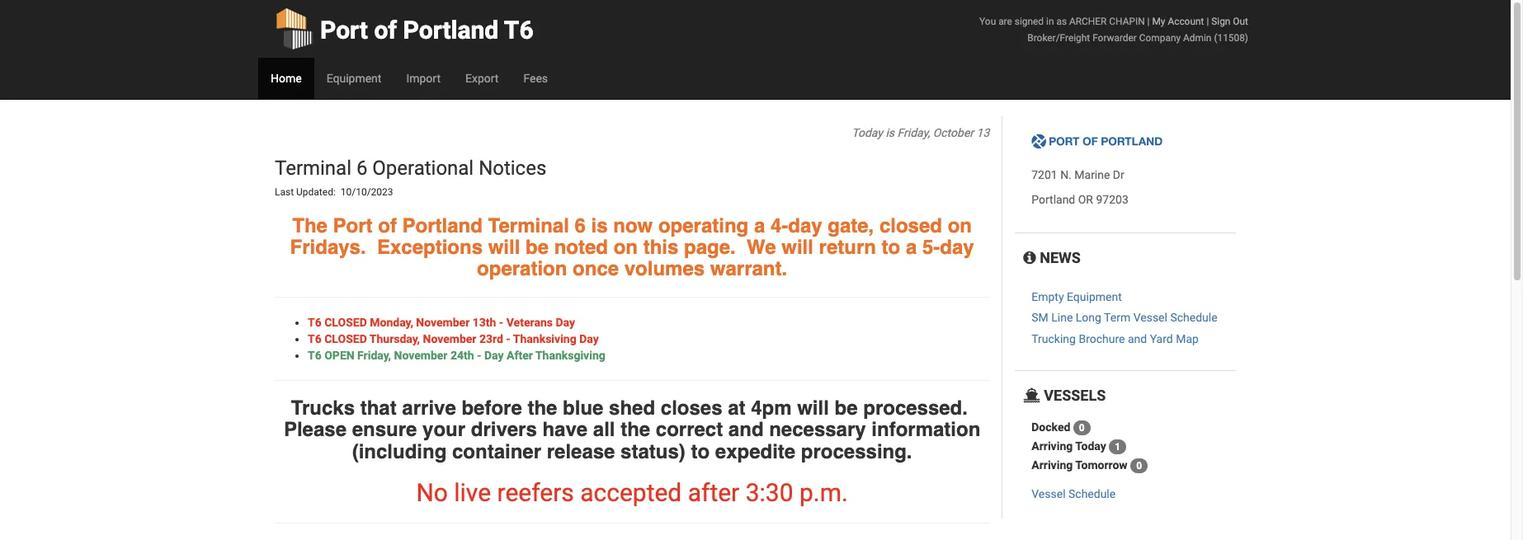 Task type: describe. For each thing, give the bounding box(es) containing it.
reefers
[[497, 479, 574, 507]]

news
[[1036, 249, 1081, 267]]

1 horizontal spatial is
[[886, 126, 895, 139]]

closes
[[661, 397, 722, 420]]

dr
[[1113, 169, 1125, 182]]

t6 down fridays
[[308, 316, 322, 329]]

at
[[728, 397, 746, 420]]

long
[[1076, 311, 1102, 325]]

1
[[1115, 442, 1121, 453]]

n.
[[1061, 169, 1072, 182]]

export button
[[453, 58, 511, 99]]

0 vertical spatial portland
[[403, 16, 499, 45]]

forwarder
[[1093, 32, 1137, 44]]

docked
[[1032, 421, 1071, 434]]

marine
[[1075, 169, 1110, 182]]

operation
[[477, 258, 567, 281]]

necessary
[[769, 418, 866, 442]]

p.m.
[[800, 479, 848, 507]]

broker/freight
[[1028, 32, 1090, 44]]

1 horizontal spatial a
[[906, 236, 917, 259]]

equipment button
[[314, 58, 394, 99]]

1 horizontal spatial friday,
[[897, 126, 930, 139]]

1 vertical spatial day
[[579, 332, 599, 346]]

port of portland t6 link
[[275, 0, 534, 58]]

terminal 6 operational notices last updated:  10/10/2023
[[275, 157, 551, 198]]

empty equipment link
[[1032, 291, 1122, 304]]

home
[[271, 72, 302, 85]]

company
[[1139, 32, 1181, 44]]

port inside the port of portland terminal 6 is now operating a 4-day gate, closed on fridays .  exceptions will be noted on this page.  we will return to a 5-day operation once volumes warrant.
[[333, 214, 373, 237]]

fridays
[[290, 236, 361, 259]]

processing.
[[801, 440, 912, 463]]

sm line long term vessel schedule link
[[1032, 311, 1218, 325]]

my
[[1152, 16, 1166, 27]]

terminal inside the port of portland terminal 6 is now operating a 4-day gate, closed on fridays .  exceptions will be noted on this page.  we will return to a 5-day operation once volumes warrant.
[[488, 214, 569, 237]]

tomorrow
[[1075, 459, 1128, 472]]

7201 n. marine dr
[[1032, 169, 1125, 182]]

or
[[1078, 193, 1093, 207]]

be inside the port of portland terminal 6 is now operating a 4-day gate, closed on fridays .  exceptions will be noted on this page.  we will return to a 5-day operation once volumes warrant.
[[526, 236, 549, 259]]

live
[[454, 479, 491, 507]]

accepted
[[580, 479, 682, 507]]

will right exceptions
[[488, 236, 520, 259]]

13th
[[473, 316, 496, 329]]

shed
[[609, 397, 655, 420]]

t6 inside port of portland t6 link
[[504, 16, 534, 45]]

gate,
[[828, 214, 874, 237]]

trucking brochure and yard map link
[[1032, 332, 1199, 346]]

veterans
[[506, 316, 553, 329]]

you are signed in as archer chapin | my account | sign out broker/freight forwarder company admin (11508)
[[980, 16, 1249, 44]]

no live reefers accepted after 3:30 p.m.
[[416, 479, 848, 507]]

thanksiving
[[513, 332, 577, 346]]

be inside trucks that arrive before the blue shed closes at 4pm will be processed. please ensure your drivers have all the correct and necessary information (including container release status) to expedite processing.
[[835, 397, 858, 420]]

yard
[[1150, 332, 1173, 346]]

have
[[543, 418, 588, 442]]

today inside docked 0 arriving today 1 arriving tomorrow 0
[[1075, 440, 1106, 453]]

schedule inside empty equipment sm line long term vessel schedule trucking brochure and yard map
[[1170, 311, 1218, 325]]

are
[[999, 16, 1012, 27]]

trucks
[[291, 397, 355, 420]]

1 arriving from the top
[[1032, 440, 1073, 453]]

fees button
[[511, 58, 560, 99]]

0 vertical spatial day
[[556, 316, 575, 329]]

this
[[643, 236, 679, 259]]

ensure
[[352, 418, 417, 442]]

portland or 97203
[[1032, 193, 1129, 207]]

container
[[452, 440, 541, 463]]

drivers
[[471, 418, 537, 442]]

of inside the port of portland terminal 6 is now operating a 4-day gate, closed on fridays .  exceptions will be noted on this page.  we will return to a 5-day operation once volumes warrant.
[[378, 214, 397, 237]]

to inside the port of portland terminal 6 is now operating a 4-day gate, closed on fridays .  exceptions will be noted on this page.  we will return to a 5-day operation once volumes warrant.
[[882, 236, 901, 259]]

terminal inside terminal 6 operational notices last updated:  10/10/2023
[[275, 157, 352, 180]]

we
[[747, 236, 776, 259]]

please
[[284, 418, 347, 442]]

empty equipment sm line long term vessel schedule trucking brochure and yard map
[[1032, 291, 1218, 346]]

0 vertical spatial 0
[[1079, 423, 1085, 434]]

1 closed from the top
[[324, 316, 367, 329]]

after
[[688, 479, 740, 507]]

will inside trucks that arrive before the blue shed closes at 4pm will be processed. please ensure your drivers have all the correct and necessary information (including container release status) to expedite processing.
[[797, 397, 829, 420]]

that
[[360, 397, 397, 420]]

operational
[[372, 157, 474, 180]]

line
[[1051, 311, 1073, 325]]

1 vertical spatial 0
[[1136, 461, 1142, 472]]

term
[[1104, 311, 1131, 325]]

6 inside terminal 6 operational notices last updated:  10/10/2023
[[356, 157, 368, 180]]

info circle image
[[1023, 251, 1036, 266]]

4pm
[[751, 397, 792, 420]]

admin
[[1183, 32, 1212, 44]]

archer
[[1069, 16, 1107, 27]]

once
[[573, 258, 619, 281]]

blue
[[563, 397, 604, 420]]

vessel inside empty equipment sm line long term vessel schedule trucking brochure and yard map
[[1134, 311, 1168, 325]]

1 vertical spatial november
[[423, 332, 477, 346]]

last
[[275, 187, 294, 198]]

import button
[[394, 58, 453, 99]]

port of portland t6 image
[[1032, 134, 1164, 150]]

docked 0 arriving today 1 arriving tomorrow 0
[[1032, 421, 1142, 472]]

0 horizontal spatial a
[[754, 214, 765, 237]]

0 horizontal spatial today
[[852, 126, 883, 139]]

now
[[613, 214, 653, 237]]

correct
[[656, 418, 723, 442]]

trucks that arrive before the blue shed closes at 4pm will be processed. please ensure your drivers have all the correct and necessary information (including container release status) to expedite processing.
[[284, 397, 981, 463]]

your
[[423, 418, 465, 442]]

signed
[[1015, 16, 1044, 27]]



Task type: locate. For each thing, give the bounding box(es) containing it.
0 vertical spatial terminal
[[275, 157, 352, 180]]

t6 left open
[[308, 349, 322, 362]]

and right correct
[[729, 418, 764, 442]]

vessel
[[1134, 311, 1168, 325], [1032, 488, 1066, 501]]

vessel down docked 0 arriving today 1 arriving tomorrow 0
[[1032, 488, 1066, 501]]

arriving down docked
[[1032, 440, 1073, 453]]

0 vertical spatial is
[[886, 126, 895, 139]]

-
[[499, 316, 504, 329], [506, 332, 511, 346], [477, 349, 481, 362]]

t6 closed monday, november 13th - veterans day t6 closed thursday, november 23rd - thanksiving day t6 open friday, november 24th - day after thanksgiving
[[308, 316, 605, 362]]

day
[[556, 316, 575, 329], [579, 332, 599, 346], [484, 349, 504, 362]]

7201
[[1032, 169, 1058, 182]]

schedule up map
[[1170, 311, 1218, 325]]

portland inside the port of portland terminal 6 is now operating a 4-day gate, closed on fridays .  exceptions will be noted on this page.  we will return to a 5-day operation once volumes warrant.
[[402, 214, 483, 237]]

1 horizontal spatial vessel
[[1134, 311, 1168, 325]]

all
[[593, 418, 615, 442]]

0 right tomorrow
[[1136, 461, 1142, 472]]

november
[[416, 316, 470, 329], [423, 332, 477, 346], [394, 349, 448, 362]]

t6 up fees
[[504, 16, 534, 45]]

13
[[977, 126, 990, 139]]

be left noted on the top of page
[[526, 236, 549, 259]]

to
[[882, 236, 901, 259], [691, 440, 710, 463]]

1 vertical spatial vessel
[[1032, 488, 1066, 501]]

account
[[1168, 16, 1204, 27]]

6 inside the port of portland terminal 6 is now operating a 4-day gate, closed on fridays .  exceptions will be noted on this page.  we will return to a 5-day operation once volumes warrant.
[[575, 214, 586, 237]]

my account link
[[1152, 16, 1204, 27]]

0 horizontal spatial schedule
[[1069, 488, 1116, 501]]

1 horizontal spatial -
[[499, 316, 504, 329]]

day up thanksgiving on the bottom of page
[[579, 332, 599, 346]]

will
[[488, 236, 520, 259], [782, 236, 814, 259], [797, 397, 829, 420]]

1 vertical spatial portland
[[1032, 193, 1075, 207]]

trucking
[[1032, 332, 1076, 346]]

1 vertical spatial is
[[591, 214, 608, 237]]

thanksgiving
[[535, 349, 605, 362]]

a left the 4-
[[754, 214, 765, 237]]

day up thanksiving
[[556, 316, 575, 329]]

terminal
[[275, 157, 352, 180], [488, 214, 569, 237]]

0 vertical spatial and
[[1128, 332, 1147, 346]]

equipment inside dropdown button
[[326, 72, 382, 85]]

0 horizontal spatial -
[[477, 349, 481, 362]]

1 vertical spatial friday,
[[357, 349, 391, 362]]

terminal up last
[[275, 157, 352, 180]]

0 horizontal spatial on
[[614, 236, 638, 259]]

2 vertical spatial november
[[394, 349, 448, 362]]

2 vertical spatial day
[[484, 349, 504, 362]]

after
[[507, 349, 533, 362]]

2 arriving from the top
[[1032, 459, 1073, 472]]

in
[[1046, 16, 1054, 27]]

friday,
[[897, 126, 930, 139], [357, 349, 391, 362]]

1 horizontal spatial equipment
[[1067, 291, 1122, 304]]

the port of portland terminal 6 is now operating a 4-day gate, closed on fridays .  exceptions will be noted on this page.  we will return to a 5-day operation once volumes warrant.
[[290, 214, 974, 281]]

warrant.
[[710, 258, 787, 281]]

t6 up trucks
[[308, 332, 322, 346]]

equipment right home popup button
[[326, 72, 382, 85]]

0 right docked
[[1079, 423, 1085, 434]]

equipment inside empty equipment sm line long term vessel schedule trucking brochure and yard map
[[1067, 291, 1122, 304]]

1 vertical spatial and
[[729, 418, 764, 442]]

3:30
[[746, 479, 793, 507]]

port up "equipment" dropdown button
[[320, 16, 368, 45]]

1 horizontal spatial and
[[1128, 332, 1147, 346]]

1 vertical spatial closed
[[324, 332, 367, 346]]

friday, down thursday,
[[357, 349, 391, 362]]

vessel up yard on the bottom
[[1134, 311, 1168, 325]]

2 horizontal spatial day
[[579, 332, 599, 346]]

october
[[933, 126, 974, 139]]

friday, left october
[[897, 126, 930, 139]]

sm
[[1032, 311, 1049, 325]]

you
[[980, 16, 996, 27]]

is inside the port of portland terminal 6 is now operating a 4-day gate, closed on fridays .  exceptions will be noted on this page.  we will return to a 5-day operation once volumes warrant.
[[591, 214, 608, 237]]

to up the after
[[691, 440, 710, 463]]

operating
[[658, 214, 749, 237]]

on left 'this'
[[614, 236, 638, 259]]

| left sign
[[1207, 16, 1209, 27]]

day down the 23rd
[[484, 349, 504, 362]]

be
[[526, 236, 549, 259], [835, 397, 858, 420]]

out
[[1233, 16, 1249, 27]]

6
[[356, 157, 368, 180], [575, 214, 586, 237]]

0 vertical spatial schedule
[[1170, 311, 1218, 325]]

exceptions
[[377, 236, 483, 259]]

2 closed from the top
[[324, 332, 367, 346]]

fees
[[523, 72, 548, 85]]

1 vertical spatial arriving
[[1032, 459, 1073, 472]]

terminal up operation
[[488, 214, 569, 237]]

0 horizontal spatial the
[[528, 397, 557, 420]]

0 vertical spatial vessel
[[1134, 311, 1168, 325]]

(including
[[352, 440, 447, 463]]

0
[[1079, 423, 1085, 434], [1136, 461, 1142, 472]]

map
[[1176, 332, 1199, 346]]

schedule down tomorrow
[[1069, 488, 1116, 501]]

brochure
[[1079, 332, 1125, 346]]

0 vertical spatial november
[[416, 316, 470, 329]]

and left yard on the bottom
[[1128, 332, 1147, 346]]

1 horizontal spatial schedule
[[1170, 311, 1218, 325]]

day left gate,
[[788, 214, 822, 237]]

release
[[547, 440, 615, 463]]

0 horizontal spatial is
[[591, 214, 608, 237]]

0 horizontal spatial 6
[[356, 157, 368, 180]]

0 vertical spatial of
[[374, 16, 397, 45]]

1 horizontal spatial be
[[835, 397, 858, 420]]

is
[[886, 126, 895, 139], [591, 214, 608, 237]]

10/10/2023
[[341, 187, 393, 198]]

0 horizontal spatial friday,
[[357, 349, 391, 362]]

2 horizontal spatial -
[[506, 332, 511, 346]]

return
[[819, 236, 876, 259]]

1 vertical spatial to
[[691, 440, 710, 463]]

0 horizontal spatial and
[[729, 418, 764, 442]]

the
[[528, 397, 557, 420], [621, 418, 650, 442]]

1 horizontal spatial to
[[882, 236, 901, 259]]

1 vertical spatial -
[[506, 332, 511, 346]]

- right the 23rd
[[506, 332, 511, 346]]

friday, inside t6 closed monday, november 13th - veterans day t6 closed thursday, november 23rd - thanksiving day t6 open friday, november 24th - day after thanksgiving
[[357, 349, 391, 362]]

0 vertical spatial closed
[[324, 316, 367, 329]]

import
[[406, 72, 441, 85]]

1 vertical spatial today
[[1075, 440, 1106, 453]]

vessel schedule link
[[1032, 488, 1116, 501]]

noted
[[554, 236, 608, 259]]

1 horizontal spatial today
[[1075, 440, 1106, 453]]

expedite
[[715, 440, 796, 463]]

information
[[872, 418, 981, 442]]

will right we
[[782, 236, 814, 259]]

0 vertical spatial friday,
[[897, 126, 930, 139]]

1 horizontal spatial on
[[948, 214, 972, 237]]

0 vertical spatial be
[[526, 236, 549, 259]]

port inside port of portland t6 link
[[320, 16, 368, 45]]

sign
[[1212, 16, 1231, 27]]

1 vertical spatial equipment
[[1067, 291, 1122, 304]]

port down 10/10/2023
[[333, 214, 373, 237]]

2 vertical spatial -
[[477, 349, 481, 362]]

will right the 4pm
[[797, 397, 829, 420]]

97203
[[1096, 193, 1129, 207]]

export
[[465, 72, 499, 85]]

0 horizontal spatial 0
[[1079, 423, 1085, 434]]

1 horizontal spatial |
[[1207, 16, 1209, 27]]

0 horizontal spatial day
[[484, 349, 504, 362]]

0 horizontal spatial |
[[1147, 16, 1150, 27]]

4-
[[771, 214, 788, 237]]

1 vertical spatial port
[[333, 214, 373, 237]]

24th
[[450, 349, 474, 362]]

6 up once
[[575, 214, 586, 237]]

as
[[1057, 16, 1067, 27]]

to inside trucks that arrive before the blue shed closes at 4pm will be processed. please ensure your drivers have all the correct and necessary information (including container release status) to expedite processing.
[[691, 440, 710, 463]]

1 horizontal spatial terminal
[[488, 214, 569, 237]]

a left the 5-
[[906, 236, 917, 259]]

1 horizontal spatial 6
[[575, 214, 586, 237]]

0 vertical spatial -
[[499, 316, 504, 329]]

of down 10/10/2023
[[378, 214, 397, 237]]

t6
[[504, 16, 534, 45], [308, 316, 322, 329], [308, 332, 322, 346], [308, 349, 322, 362]]

0 horizontal spatial terminal
[[275, 157, 352, 180]]

0 horizontal spatial be
[[526, 236, 549, 259]]

the right all
[[621, 418, 650, 442]]

and inside empty equipment sm line long term vessel schedule trucking brochure and yard map
[[1128, 332, 1147, 346]]

the
[[292, 214, 328, 237]]

equipment up long
[[1067, 291, 1122, 304]]

(11508)
[[1214, 32, 1249, 44]]

is left the now at the top left of page
[[591, 214, 608, 237]]

| left my
[[1147, 16, 1150, 27]]

0 horizontal spatial to
[[691, 440, 710, 463]]

2 | from the left
[[1207, 16, 1209, 27]]

arriving up the vessel schedule on the bottom of page
[[1032, 459, 1073, 472]]

- right 13th
[[499, 316, 504, 329]]

1 horizontal spatial day
[[940, 236, 974, 259]]

0 horizontal spatial vessel
[[1032, 488, 1066, 501]]

1 horizontal spatial 0
[[1136, 461, 1142, 472]]

0 horizontal spatial day
[[788, 214, 822, 237]]

1 vertical spatial be
[[835, 397, 858, 420]]

portland up import popup button at the top left of page
[[403, 16, 499, 45]]

vessels
[[1040, 387, 1106, 405]]

thursday,
[[370, 332, 420, 346]]

0 horizontal spatial equipment
[[326, 72, 382, 85]]

0 vertical spatial arriving
[[1032, 440, 1073, 453]]

be up processing.
[[835, 397, 858, 420]]

portland down 7201
[[1032, 193, 1075, 207]]

is left october
[[886, 126, 895, 139]]

5-
[[923, 236, 940, 259]]

day
[[788, 214, 822, 237], [940, 236, 974, 259]]

1 vertical spatial terminal
[[488, 214, 569, 237]]

to left the 5-
[[882, 236, 901, 259]]

vessel schedule
[[1032, 488, 1116, 501]]

ship image
[[1023, 389, 1040, 404]]

0 vertical spatial port
[[320, 16, 368, 45]]

0 vertical spatial 6
[[356, 157, 368, 180]]

today is friday, october 13
[[852, 126, 990, 139]]

processed.
[[863, 397, 968, 420]]

1 horizontal spatial day
[[556, 316, 575, 329]]

6 up 10/10/2023
[[356, 157, 368, 180]]

portland
[[403, 16, 499, 45], [1032, 193, 1075, 207], [402, 214, 483, 237]]

1 vertical spatial 6
[[575, 214, 586, 237]]

sign out link
[[1212, 16, 1249, 27]]

on right the 5-
[[948, 214, 972, 237]]

0 vertical spatial equipment
[[326, 72, 382, 85]]

- right 24th
[[477, 349, 481, 362]]

no
[[416, 479, 448, 507]]

0 vertical spatial today
[[852, 126, 883, 139]]

|
[[1147, 16, 1150, 27], [1207, 16, 1209, 27]]

1 vertical spatial of
[[378, 214, 397, 237]]

2 vertical spatial portland
[[402, 214, 483, 237]]

day left info circle icon at the top
[[940, 236, 974, 259]]

volumes
[[624, 258, 705, 281]]

open
[[324, 349, 355, 362]]

0 vertical spatial to
[[882, 236, 901, 259]]

the left blue
[[528, 397, 557, 420]]

1 horizontal spatial the
[[621, 418, 650, 442]]

of up "equipment" dropdown button
[[374, 16, 397, 45]]

home button
[[258, 58, 314, 99]]

a
[[754, 214, 765, 237], [906, 236, 917, 259]]

chapin
[[1109, 16, 1145, 27]]

closed
[[880, 214, 942, 237]]

1 | from the left
[[1147, 16, 1150, 27]]

portland down terminal 6 operational notices last updated:  10/10/2023
[[402, 214, 483, 237]]

and inside trucks that arrive before the blue shed closes at 4pm will be processed. please ensure your drivers have all the correct and necessary information (including container release status) to expedite processing.
[[729, 418, 764, 442]]

1 vertical spatial schedule
[[1069, 488, 1116, 501]]



Task type: vqa. For each thing, say whether or not it's contained in the screenshot.
bottom Thu
no



